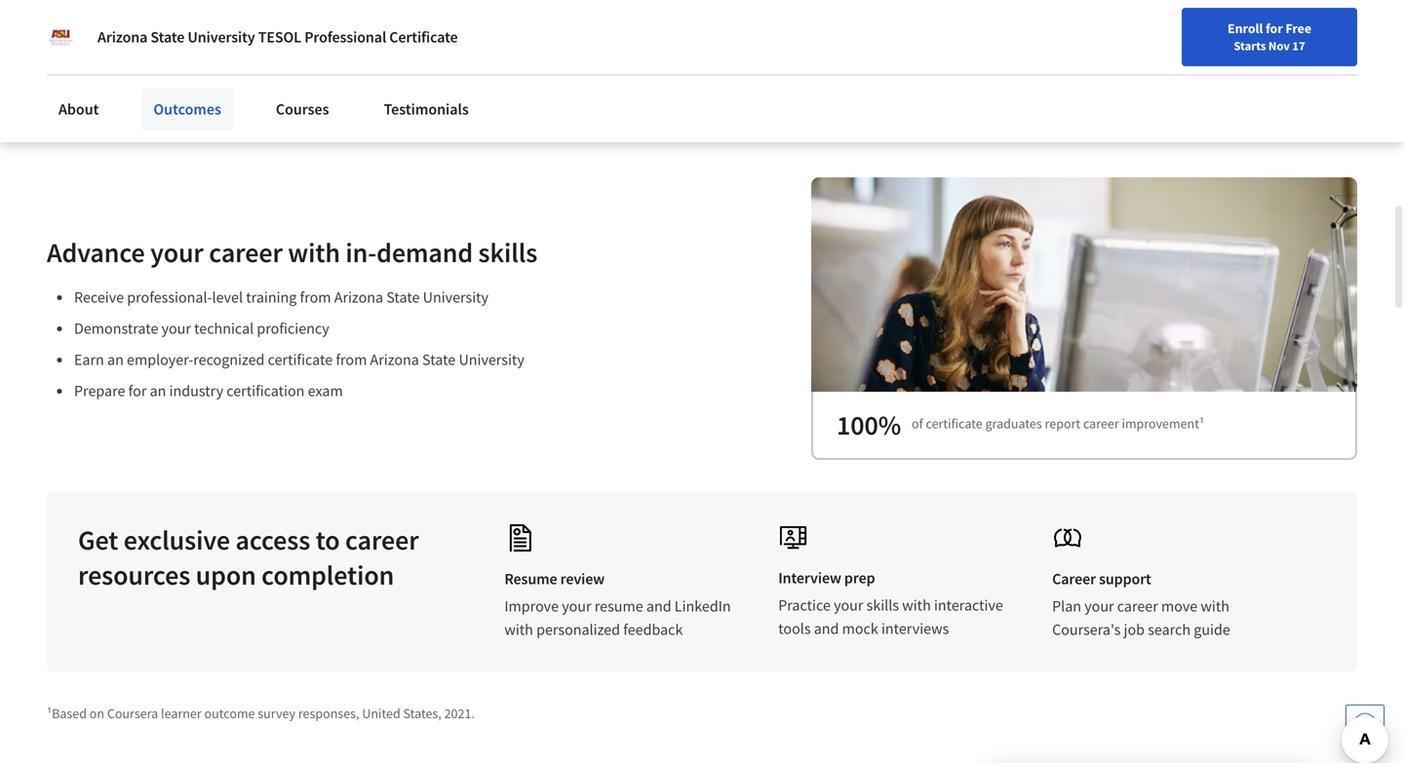 Task type: vqa. For each thing, say whether or not it's contained in the screenshot.
Help Center icon
yes



Task type: describe. For each thing, give the bounding box(es) containing it.
your inside interview prep practice your skills with interactive tools and mock interviews
[[834, 596, 864, 616]]

testimonials
[[384, 100, 469, 119]]

graduates
[[986, 415, 1043, 433]]

1 vertical spatial for
[[267, 61, 286, 81]]

proficiency
[[257, 319, 330, 339]]

your inside resume review improve your resume and linkedin with personalized feedback
[[562, 597, 592, 617]]

prepare
[[74, 382, 125, 401]]

0 horizontal spatial career
[[947, 61, 985, 79]]

testimonials link
[[372, 88, 481, 131]]

advance
[[47, 236, 145, 270]]

career inside career support plan your career move with coursera's job search guide
[[1053, 570, 1097, 589]]

and inside interview prep practice your skills with interactive tools and mock interviews
[[814, 620, 839, 639]]

2 vertical spatial state
[[422, 350, 456, 370]]

with up receive professional-level training from arizona state university
[[288, 236, 340, 270]]

english
[[1086, 61, 1134, 80]]

skills inside interview prep practice your skills with interactive tools and mock interviews
[[867, 596, 900, 616]]

prep
[[845, 569, 876, 588]]

coursera's
[[1053, 621, 1121, 640]]

nov
[[1269, 38, 1291, 54]]

review
[[561, 570, 605, 589]]

for for certification
[[128, 382, 147, 401]]

interactive
[[935, 596, 1004, 616]]

courses link
[[264, 88, 341, 131]]

2 vertical spatial university
[[459, 350, 525, 370]]

100% of certificate graduates report career improvement ¹
[[837, 408, 1205, 443]]

17
[[1293, 38, 1306, 54]]

shopping cart: 1 item image
[[1004, 54, 1041, 85]]

for
[[31, 10, 53, 29]]

career inside 100% of certificate graduates report career improvement ¹
[[1084, 415, 1120, 433]]

¹based
[[47, 706, 87, 723]]

learn more about coursera for business link
[[79, 61, 349, 81]]

demonstrate your technical proficiency
[[74, 319, 330, 339]]

¹based on coursera learner outcome survey responses, united states, 2021.
[[47, 706, 475, 723]]

resources
[[78, 559, 190, 593]]

resume
[[595, 597, 644, 617]]

find
[[863, 61, 888, 79]]

interview
[[779, 569, 842, 588]]

exam
[[308, 382, 343, 401]]

resume review improve your resume and linkedin with personalized feedback
[[505, 570, 731, 640]]

technical
[[194, 319, 254, 339]]

on
[[90, 706, 104, 723]]

tools
[[779, 620, 811, 639]]

advance your career with in-demand skills
[[47, 236, 538, 270]]

professional
[[305, 27, 387, 47]]

to
[[316, 524, 340, 558]]

enroll
[[1228, 20, 1264, 37]]

learner
[[161, 706, 202, 723]]

certification
[[227, 382, 305, 401]]

companies
[[388, 0, 514, 4]]

courses
[[276, 100, 329, 119]]

your inside career support plan your career move with coursera's job search guide
[[1085, 597, 1115, 617]]

about
[[59, 100, 99, 119]]

receive professional-level training from arizona state university
[[74, 288, 489, 307]]

job
[[1124, 621, 1145, 640]]

arizona state university tesol professional certificate
[[98, 27, 458, 47]]

exclusive
[[124, 524, 230, 558]]

skills inside see how employees at top companies are mastering in-demand skills
[[212, 5, 271, 39]]

support
[[1100, 570, 1152, 589]]

top
[[343, 0, 382, 4]]

industry
[[169, 382, 223, 401]]

about
[[160, 61, 200, 81]]

1 horizontal spatial in-
[[346, 236, 377, 270]]

demand inside see how employees at top companies are mastering in-demand skills
[[110, 5, 206, 39]]

starts
[[1234, 38, 1267, 54]]

1 vertical spatial university
[[423, 288, 489, 307]]

at
[[314, 0, 337, 4]]

move
[[1162, 597, 1198, 617]]

career inside career support plan your career move with coursera's job search guide
[[1118, 597, 1159, 617]]

with inside resume review improve your resume and linkedin with personalized feedback
[[505, 621, 534, 640]]

find your new career link
[[853, 59, 995, 83]]

outcomes
[[154, 100, 221, 119]]

plan
[[1053, 597, 1082, 617]]

united
[[362, 706, 401, 723]]

states,
[[403, 706, 442, 723]]

see
[[79, 0, 121, 4]]

english button
[[1051, 39, 1169, 102]]

linkedin
[[675, 597, 731, 617]]

interviews
[[882, 620, 950, 639]]

help center image
[[1354, 713, 1378, 737]]

and inside resume review improve your resume and linkedin with personalized feedback
[[647, 597, 672, 617]]

outcome
[[204, 706, 255, 723]]

get
[[78, 524, 118, 558]]

receive
[[74, 288, 124, 307]]

survey
[[258, 706, 296, 723]]

0 vertical spatial from
[[300, 288, 331, 307]]

your down professional-
[[162, 319, 191, 339]]



Task type: locate. For each thing, give the bounding box(es) containing it.
of
[[912, 415, 924, 433]]

search
[[1148, 621, 1191, 640]]

0 vertical spatial skills
[[212, 5, 271, 39]]

None search field
[[278, 51, 600, 90]]

0 vertical spatial certificate
[[268, 350, 333, 370]]

feedback
[[624, 621, 683, 640]]

certificate right of
[[926, 415, 983, 433]]

are
[[519, 0, 557, 4]]

and right "tools"
[[814, 620, 839, 639]]

0 horizontal spatial from
[[300, 288, 331, 307]]

career right to
[[345, 524, 419, 558]]

guide
[[1194, 621, 1231, 640]]

improvement
[[1122, 415, 1200, 433]]

1 horizontal spatial coursera
[[203, 61, 264, 81]]

2 vertical spatial arizona
[[370, 350, 419, 370]]

2021.
[[444, 706, 475, 723]]

skills
[[212, 5, 271, 39], [479, 236, 538, 270], [867, 596, 900, 616]]

1 horizontal spatial and
[[814, 620, 839, 639]]

interview prep practice your skills with interactive tools and mock interviews
[[779, 569, 1004, 639]]

for right prepare
[[128, 382, 147, 401]]

and
[[647, 597, 672, 617], [814, 620, 839, 639]]

your up coursera's
[[1085, 597, 1115, 617]]

learn
[[79, 61, 118, 81]]

0 vertical spatial coursera
[[203, 61, 264, 81]]

practice
[[779, 596, 831, 616]]

2 vertical spatial for
[[128, 382, 147, 401]]

outcomes link
[[142, 88, 233, 131]]

1 vertical spatial arizona
[[334, 288, 383, 307]]

1 vertical spatial demand
[[377, 236, 473, 270]]

coursera enterprise logos image
[[923, 0, 1313, 68]]

in- inside see how employees at top companies are mastering in-demand skills
[[79, 5, 110, 39]]

0 horizontal spatial coursera
[[107, 706, 158, 723]]

1 vertical spatial career
[[1053, 570, 1097, 589]]

1 vertical spatial certificate
[[926, 415, 983, 433]]

certificate down proficiency
[[268, 350, 333, 370]]

0 vertical spatial state
[[151, 27, 185, 47]]

0 vertical spatial in-
[[79, 5, 110, 39]]

from
[[300, 288, 331, 307], [336, 350, 367, 370]]

1 vertical spatial in-
[[346, 236, 377, 270]]

career inside get exclusive access to career resources upon completion
[[345, 524, 419, 558]]

training
[[246, 288, 297, 307]]

2 vertical spatial skills
[[867, 596, 900, 616]]

personalized
[[537, 621, 621, 640]]

1 vertical spatial an
[[150, 382, 166, 401]]

0 horizontal spatial certificate
[[268, 350, 333, 370]]

more
[[121, 61, 157, 81]]

coursera right about
[[203, 61, 264, 81]]

enroll for free starts nov 17
[[1228, 20, 1312, 54]]

1 horizontal spatial for
[[267, 61, 286, 81]]

for inside enroll for free starts nov 17
[[1266, 20, 1284, 37]]

1 horizontal spatial skills
[[479, 236, 538, 270]]

certificate
[[268, 350, 333, 370], [926, 415, 983, 433]]

earn
[[74, 350, 104, 370]]

your right find
[[890, 61, 916, 79]]

0 vertical spatial demand
[[110, 5, 206, 39]]

arizona
[[98, 27, 148, 47], [334, 288, 383, 307], [370, 350, 419, 370]]

with up the interviews
[[903, 596, 931, 616]]

show notifications image
[[1197, 63, 1221, 87]]

university
[[188, 27, 255, 47], [423, 288, 489, 307], [459, 350, 525, 370]]

career
[[209, 236, 283, 270], [1084, 415, 1120, 433], [345, 524, 419, 558], [1118, 597, 1159, 617]]

from up the exam
[[336, 350, 367, 370]]

from up proficiency
[[300, 288, 331, 307]]

business
[[289, 61, 349, 81]]

0 vertical spatial career
[[947, 61, 985, 79]]

in- up receive professional-level training from arizona state university
[[346, 236, 377, 270]]

your up mock
[[834, 596, 864, 616]]

¹
[[1200, 415, 1205, 433]]

arizona state university image
[[47, 23, 74, 51]]

for down arizona state university tesol professional certificate
[[267, 61, 286, 81]]

see how employees at top companies are mastering in-demand skills
[[79, 0, 680, 39]]

0 horizontal spatial for
[[128, 382, 147, 401]]

in-
[[79, 5, 110, 39], [346, 236, 377, 270]]

upon
[[196, 559, 256, 593]]

your
[[890, 61, 916, 79], [150, 236, 204, 270], [162, 319, 191, 339], [834, 596, 864, 616], [562, 597, 592, 617], [1085, 597, 1115, 617]]

for for nov
[[1266, 20, 1284, 37]]

state
[[151, 27, 185, 47], [387, 288, 420, 307], [422, 350, 456, 370]]

0 horizontal spatial state
[[151, 27, 185, 47]]

career up level
[[209, 236, 283, 270]]

level
[[212, 288, 243, 307]]

find your new career
[[863, 61, 985, 79]]

coursera image
[[23, 55, 147, 86]]

completion
[[262, 559, 394, 593]]

certificate inside 100% of certificate graduates report career improvement ¹
[[926, 415, 983, 433]]

0 horizontal spatial skills
[[212, 5, 271, 39]]

with down improve
[[505, 621, 534, 640]]

0 vertical spatial university
[[188, 27, 255, 47]]

1 vertical spatial from
[[336, 350, 367, 370]]

improve
[[505, 597, 559, 617]]

with inside career support plan your career move with coursera's job search guide
[[1201, 597, 1230, 617]]

an right earn
[[107, 350, 124, 370]]

career up job
[[1118, 597, 1159, 617]]

with
[[288, 236, 340, 270], [903, 596, 931, 616], [1201, 597, 1230, 617], [505, 621, 534, 640]]

0 vertical spatial and
[[647, 597, 672, 617]]

0 horizontal spatial in-
[[79, 5, 110, 39]]

employer-
[[127, 350, 193, 370]]

1 horizontal spatial career
[[1053, 570, 1097, 589]]

tesol
[[258, 27, 302, 47]]

1 horizontal spatial certificate
[[926, 415, 983, 433]]

in- down see
[[79, 5, 110, 39]]

for up 'nov'
[[1266, 20, 1284, 37]]

how
[[127, 0, 177, 4]]

0 vertical spatial for
[[1266, 20, 1284, 37]]

1 horizontal spatial an
[[150, 382, 166, 401]]

individuals
[[56, 10, 130, 29]]

mock
[[843, 620, 879, 639]]

for individuals
[[31, 10, 130, 29]]

about link
[[47, 88, 111, 131]]

professional-
[[127, 288, 212, 307]]

your up personalized
[[562, 597, 592, 617]]

prepare for an industry certification exam
[[74, 382, 343, 401]]

report
[[1045, 415, 1081, 433]]

recognized
[[193, 350, 265, 370]]

demand
[[110, 5, 206, 39], [377, 236, 473, 270]]

certificate
[[390, 27, 458, 47]]

0 vertical spatial arizona
[[98, 27, 148, 47]]

mastering
[[562, 0, 680, 4]]

employees
[[182, 0, 309, 4]]

career right "report" at right
[[1084, 415, 1120, 433]]

resume
[[505, 570, 558, 589]]

for
[[1266, 20, 1284, 37], [267, 61, 286, 81], [128, 382, 147, 401]]

2 horizontal spatial skills
[[867, 596, 900, 616]]

0 vertical spatial an
[[107, 350, 124, 370]]

with up guide
[[1201, 597, 1230, 617]]

0 horizontal spatial an
[[107, 350, 124, 370]]

2 horizontal spatial state
[[422, 350, 456, 370]]

with inside interview prep practice your skills with interactive tools and mock interviews
[[903, 596, 931, 616]]

1 horizontal spatial state
[[387, 288, 420, 307]]

1 vertical spatial state
[[387, 288, 420, 307]]

demonstrate
[[74, 319, 158, 339]]

0 horizontal spatial demand
[[110, 5, 206, 39]]

an
[[107, 350, 124, 370], [150, 382, 166, 401]]

100%
[[837, 408, 902, 443]]

1 vertical spatial skills
[[479, 236, 538, 270]]

get exclusive access to career resources upon completion
[[78, 524, 419, 593]]

2 horizontal spatial for
[[1266, 20, 1284, 37]]

career up the plan on the bottom
[[1053, 570, 1097, 589]]

coursera right on
[[107, 706, 158, 723]]

learn more about coursera for business
[[79, 61, 349, 81]]

career right the new at the top right of page
[[947, 61, 985, 79]]

access
[[236, 524, 310, 558]]

1 vertical spatial and
[[814, 620, 839, 639]]

free
[[1286, 20, 1312, 37]]

career
[[947, 61, 985, 79], [1053, 570, 1097, 589]]

career support plan your career move with coursera's job search guide
[[1053, 570, 1231, 640]]

your up professional-
[[150, 236, 204, 270]]

and up feedback at the bottom left of the page
[[647, 597, 672, 617]]

an down employer- on the top left
[[150, 382, 166, 401]]

1 horizontal spatial from
[[336, 350, 367, 370]]

1 vertical spatial coursera
[[107, 706, 158, 723]]

earn an employer-recognized certificate from arizona state university
[[74, 350, 525, 370]]

0 horizontal spatial and
[[647, 597, 672, 617]]

1 horizontal spatial demand
[[377, 236, 473, 270]]



